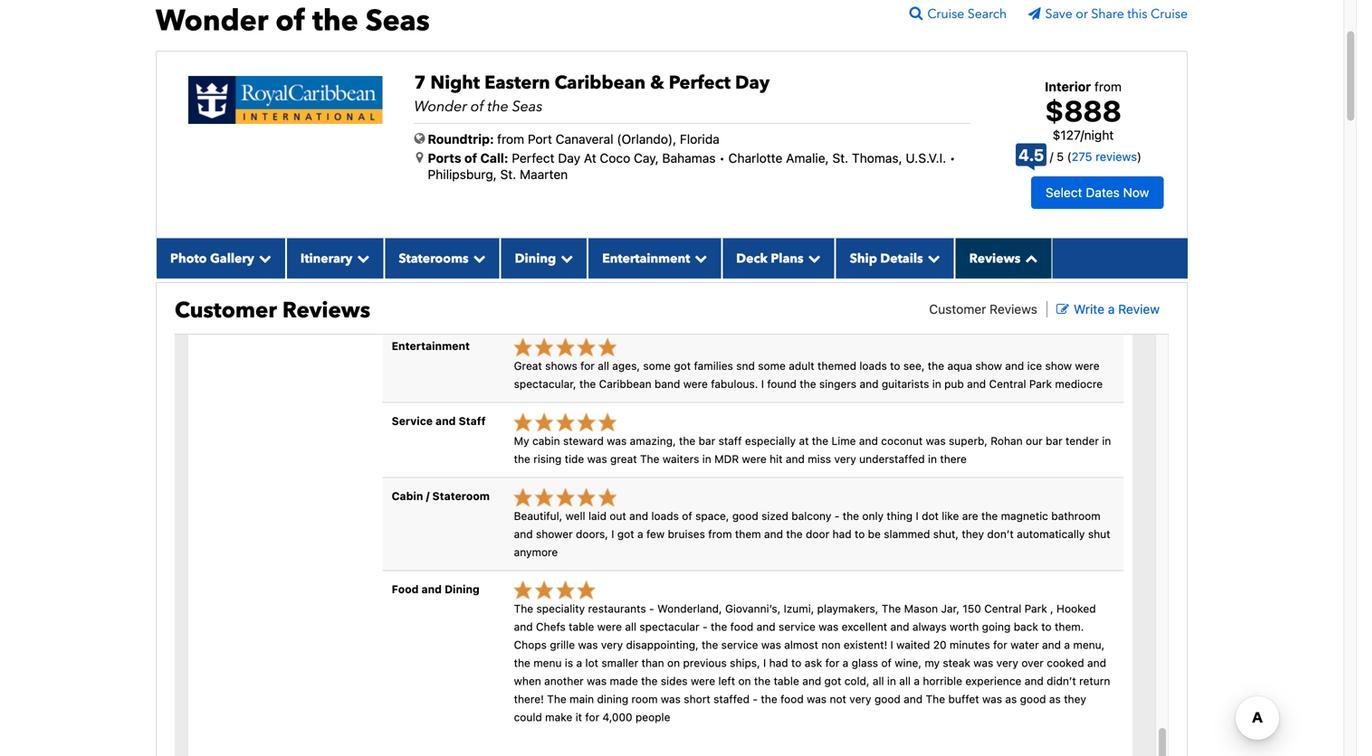 Task type: vqa. For each thing, say whether or not it's contained in the screenshot.
the right the "Wonder"
yes



Task type: describe. For each thing, give the bounding box(es) containing it.
my cabin steward was amazing, the bar staff especially at the lime and coconut was superb, rohan our bar tender in the rising tide was great  the waiters in mdr were hit and miss very understaffed in there
[[514, 435, 1111, 466]]

royal caribbean image
[[188, 76, 383, 124]]

central inside 'great shows for all ages, some got families snd some adult themed loads to see, the aqua show and ice show were spectacular, the caribbean band were fabulous. i found the singers and guitarists in pub and central park mediocre'
[[989, 378, 1026, 391]]

deck plans
[[736, 250, 804, 267]]

of inside ports of call: perfect day at coco cay, bahamas • charlotte amalie, st. thomas, u.s.v.i. • philipsburg, st. maarten
[[464, 151, 477, 166]]

very down cold,
[[849, 694, 871, 706]]

ports of call: perfect day at coco cay, bahamas • charlotte amalie, st. thomas, u.s.v.i. • philipsburg, st. maarten
[[428, 151, 956, 182]]

were down previous
[[691, 675, 715, 688]]

a right write
[[1108, 302, 1115, 317]]

dining button
[[500, 238, 588, 279]]

and right singers
[[860, 378, 879, 391]]

and right food
[[421, 583, 442, 596]]

was up lot
[[578, 639, 598, 652]]

all inside 'great shows for all ages, some got families snd some adult themed loads to see, the aqua show and ice show were spectacular, the caribbean band were fabulous. i found the singers and guitarists in pub and central park mediocre'
[[598, 360, 609, 373]]

menu,
[[1073, 639, 1105, 652]]

bahamas
[[662, 151, 716, 166]]

few
[[646, 528, 665, 541]]

1 horizontal spatial customer
[[929, 302, 986, 317]]

2 • from the left
[[950, 151, 956, 166]]

snd
[[736, 360, 755, 373]]

0 horizontal spatial customer
[[175, 296, 277, 326]]

0 horizontal spatial st.
[[500, 167, 516, 182]]

i left waited
[[890, 639, 893, 652]]

ship details button
[[835, 238, 955, 279]]

wine,
[[895, 657, 922, 670]]

write
[[1074, 302, 1105, 317]]

a up 'cooked'
[[1064, 639, 1070, 652]]

thomas,
[[852, 151, 902, 166]]

grille
[[550, 639, 575, 652]]

chevron up image
[[1021, 252, 1038, 265]]

bathroom
[[1051, 510, 1101, 523]]

interior
[[1045, 79, 1091, 94]]

got inside 'great shows for all ages, some got families snd some adult themed loads to see, the aqua show and ice show were spectacular, the caribbean band were fabulous. i found the singers and guitarists in pub and central park mediocre'
[[674, 360, 691, 373]]

eastern
[[484, 71, 550, 96]]

0 horizontal spatial dining
[[445, 583, 480, 596]]

$127
[[1053, 128, 1080, 143]]

steak
[[943, 657, 970, 670]]

0 vertical spatial st.
[[832, 151, 848, 166]]

existent!
[[844, 639, 887, 652]]

and right pub on the right of the page
[[967, 378, 986, 391]]

to left ask
[[791, 657, 802, 670]]

gallery
[[210, 250, 254, 267]]

to down the ,
[[1041, 621, 1052, 634]]

1 horizontal spatial good
[[874, 694, 901, 706]]

guitarists
[[882, 378, 929, 391]]

and up return
[[1087, 657, 1106, 670]]

globe image
[[414, 132, 425, 145]]

food
[[392, 583, 419, 596]]

and right hit
[[786, 453, 805, 466]]

at
[[799, 435, 809, 448]]

previous
[[683, 657, 727, 670]]

great shows for all ages, some got families snd some adult themed loads to see, the aqua show and ice show were spectacular, the caribbean band were fabulous. i found the singers and guitarists in pub and central park mediocre
[[514, 360, 1103, 391]]

rising
[[533, 453, 562, 466]]

shut,
[[933, 528, 959, 541]]

2 bar from the left
[[1046, 435, 1063, 448]]

another
[[544, 675, 584, 688]]

the down horrible
[[926, 694, 945, 706]]

caribbean inside 'great shows for all ages, some got families snd some adult themed loads to see, the aqua show and ice show were spectacular, the caribbean band were fabulous. i found the singers and guitarists in pub and central park mediocre'
[[599, 378, 651, 391]]

rohan
[[991, 435, 1023, 448]]

coco
[[600, 151, 630, 166]]

was left almost
[[761, 639, 781, 652]]

for inside 'great shows for all ages, some got families snd some adult themed loads to see, the aqua show and ice show were spectacular, the caribbean band were fabulous. i found the singers and guitarists in pub and central park mediocre'
[[580, 360, 595, 373]]

bruises
[[668, 528, 705, 541]]

itinerary
[[300, 250, 353, 267]]

and right out
[[629, 510, 648, 523]]

cold,
[[844, 675, 870, 688]]

and right 'lime'
[[859, 435, 878, 448]]

was down experience
[[982, 694, 1002, 706]]

1 show from the left
[[975, 360, 1002, 373]]

was up experience
[[973, 657, 993, 670]]

1 bar from the left
[[699, 435, 715, 448]]

amalie,
[[786, 151, 829, 166]]

smaller
[[601, 657, 638, 670]]

the up make
[[547, 694, 567, 706]]

write a review
[[1074, 302, 1160, 317]]

in inside 'great shows for all ages, some got families snd some adult themed loads to see, the aqua show and ice show were spectacular, the caribbean band were fabulous. i found the singers and guitarists in pub and central park mediocre'
[[932, 378, 941, 391]]

there!
[[514, 694, 544, 706]]

were down 'families'
[[683, 378, 708, 391]]

search
[[968, 6, 1007, 23]]

very up experience
[[996, 657, 1018, 670]]

chevron down image for staterooms
[[469, 252, 486, 265]]

playmakers,
[[817, 603, 878, 616]]

0 vertical spatial table
[[569, 621, 594, 634]]

- right the 'staffed'
[[753, 694, 758, 706]]

i inside 'great shows for all ages, some got families snd some adult themed loads to see, the aqua show and ice show were spectacular, the caribbean band were fabulous. i found the singers and guitarists in pub and central park mediocre'
[[761, 378, 764, 391]]

cruise search
[[927, 6, 1007, 23]]

lime
[[831, 435, 856, 448]]

deck
[[736, 250, 768, 267]]

food and dining
[[392, 583, 480, 596]]

4.5
[[1018, 145, 1044, 165]]

0 horizontal spatial entertainment
[[392, 340, 470, 353]]

cabin
[[532, 435, 560, 448]]

20
[[933, 639, 947, 652]]

and left "ice"
[[1005, 360, 1024, 373]]

ship
[[850, 250, 877, 267]]

almost
[[784, 639, 818, 652]]

was down "sides"
[[661, 694, 681, 706]]

i right ships,
[[763, 657, 766, 670]]

good inside beautiful, well laid out and loads of space, good sized balcony - the only thing i dot like are the magnetic bathroom and shower doors, i got a few bruises from them and the door had to be slammed shut, they  don't automatically shut anymore
[[732, 510, 758, 523]]

like
[[942, 510, 959, 523]]

a left glass
[[843, 657, 849, 670]]

maarten
[[520, 167, 568, 182]]

don't
[[987, 528, 1014, 541]]

a down wine,
[[914, 675, 920, 688]]

park inside 'great shows for all ages, some got families snd some adult themed loads to see, the aqua show and ice show were spectacular, the caribbean band were fabulous. i found the singers and guitarists in pub and central park mediocre'
[[1029, 378, 1052, 391]]

from for $888
[[1094, 79, 1122, 94]]

all right cold,
[[873, 675, 884, 688]]

magnetic
[[1001, 510, 1048, 523]]

out
[[610, 510, 626, 523]]

of inside beautiful, well laid out and loads of space, good sized balcony - the only thing i dot like are the magnetic bathroom and shower doors, i got a few bruises from them and the door had to be slammed shut, they  don't automatically shut anymore
[[682, 510, 692, 523]]

save
[[1045, 6, 1073, 23]]

and down ask
[[802, 675, 821, 688]]

lot
[[585, 657, 598, 670]]

a inside beautiful, well laid out and loads of space, good sized balcony - the only thing i dot like are the magnetic bathroom and shower doors, i got a few bruises from them and the door had to be slammed shut, they  don't automatically shut anymore
[[637, 528, 643, 541]]

/ inside "interior from $888 $127 / night"
[[1080, 128, 1084, 143]]

1 some from the left
[[643, 360, 671, 373]]

entertainment inside dropdown button
[[602, 250, 690, 267]]

wonder inside 7 night eastern caribbean & perfect day wonder of the seas
[[414, 97, 467, 117]]

mdr
[[714, 453, 739, 466]]

call:
[[480, 151, 508, 166]]

jar,
[[941, 603, 960, 616]]

chevron down image for entertainment
[[690, 252, 707, 265]]

shows
[[545, 360, 577, 373]]

in left mdr
[[702, 453, 711, 466]]

were up "mediocre"
[[1075, 360, 1100, 373]]

- inside beautiful, well laid out and loads of space, good sized balcony - the only thing i dot like are the magnetic bathroom and shower doors, i got a few bruises from them and the door had to be slammed shut, they  don't automatically shut anymore
[[834, 510, 840, 523]]

i left dot
[[916, 510, 919, 523]]

was down steward on the left of the page
[[587, 453, 607, 466]]

i down out
[[611, 528, 614, 541]]

cabin
[[392, 490, 423, 503]]

ships,
[[730, 657, 760, 670]]

from inside beautiful, well laid out and loads of space, good sized balcony - the only thing i dot like are the magnetic bathroom and shower doors, i got a few bruises from them and the door had to be slammed shut, they  don't automatically shut anymore
[[708, 528, 732, 541]]

now
[[1123, 185, 1149, 200]]

loads inside 'great shows for all ages, some got families snd some adult themed loads to see, the aqua show and ice show were spectacular, the caribbean band were fabulous. i found the singers and guitarists in pub and central park mediocre'
[[859, 360, 887, 373]]

sides
[[661, 675, 688, 688]]

tender
[[1066, 435, 1099, 448]]

going
[[982, 621, 1011, 634]]

day inside 7 night eastern caribbean & perfect day wonder of the seas
[[735, 71, 770, 96]]

customer reviews link
[[929, 302, 1037, 317]]

review
[[1118, 302, 1160, 317]]

beautiful, well laid out and loads of space, good sized balcony - the only thing i dot like are the magnetic bathroom and shower doors, i got a few bruises from them and the door had to be slammed shut, they  don't automatically shut anymore
[[514, 510, 1110, 559]]

and up chops
[[514, 621, 533, 634]]

select          dates now link
[[1031, 176, 1164, 209]]

and down "over" at right
[[1025, 675, 1044, 688]]

be
[[868, 528, 881, 541]]

0 horizontal spatial wonder
[[156, 2, 268, 41]]

and up 'cooked'
[[1042, 639, 1061, 652]]

central inside the speciality restaurants - wonderland, giovanni's, izumi, playmakers, the mason jar, 150 central park , hooked and chefs table were all spectacular - the food and service was excellent and always worth going back to them. chops grille was very disappointing, the service was almost non existent! i waited 20 minutes for water and a menu, the menu is a lot smaller than on previous ships, i had to ask for a glass of wine, my steak was very over cooked and when another was made the sides were left on the table and got cold, all in all a horrible experience and didn't return there!   the main dining room was short staffed - the food was not very good and the buffet was as good as they could make it for 4,000 people
[[984, 603, 1021, 616]]

/ for cabin
[[426, 490, 430, 503]]

were inside the my cabin steward was amazing, the bar staff especially at the lime and coconut was superb, rohan our bar tender in the rising tide was great  the waiters in mdr were hit and miss very understaffed in there
[[742, 453, 767, 466]]

service
[[392, 415, 433, 428]]

found
[[767, 378, 797, 391]]

reviews left 'edit' icon
[[990, 302, 1037, 317]]

was down lot
[[587, 675, 607, 688]]

1 vertical spatial on
[[738, 675, 751, 688]]

wonder of the seas main content
[[147, 0, 1197, 757]]

0 horizontal spatial customer reviews
[[175, 296, 370, 326]]

- down wonderland,
[[703, 621, 708, 634]]

to inside beautiful, well laid out and loads of space, good sized balcony - the only thing i dot like are the magnetic bathroom and shower doors, i got a few bruises from them and the door had to be slammed shut, they  don't automatically shut anymore
[[855, 528, 865, 541]]

of up royal caribbean "image"
[[276, 2, 305, 41]]

$888
[[1045, 94, 1122, 128]]

ask
[[805, 657, 822, 670]]

themed
[[818, 360, 856, 373]]

select
[[1046, 185, 1082, 200]]

roundtrip: from port canaveral (orlando), florida
[[428, 132, 720, 147]]

it
[[576, 712, 582, 724]]

save or share this cruise link
[[1028, 6, 1188, 23]]

of inside 7 night eastern caribbean & perfect day wonder of the seas
[[471, 97, 484, 117]]

they inside the speciality restaurants - wonderland, giovanni's, izumi, playmakers, the mason jar, 150 central park , hooked and chefs table were all spectacular - the food and service was excellent and always worth going back to them. chops grille was very disappointing, the service was almost non existent! i waited 20 minutes for water and a menu, the menu is a lot smaller than on previous ships, i had to ask for a glass of wine, my steak was very over cooked and when another was made the sides were left on the table and got cold, all in all a horrible experience and didn't return there!   the main dining room was short staffed - the food was not very good and the buffet was as good as they could make it for 4,000 people
[[1064, 694, 1086, 706]]

0 vertical spatial seas
[[366, 2, 430, 41]]

/ for 4.5
[[1050, 150, 1053, 164]]

in left there
[[928, 453, 937, 466]]



Task type: locate. For each thing, give the bounding box(es) containing it.
slammed
[[884, 528, 930, 541]]

5
[[1057, 150, 1064, 164]]

1 horizontal spatial bar
[[1046, 435, 1063, 448]]

cruise right this
[[1151, 6, 1188, 23]]

ages,
[[612, 360, 640, 373]]

0 vertical spatial food
[[730, 621, 754, 634]]

central up 'going'
[[984, 603, 1021, 616]]

0 horizontal spatial good
[[732, 510, 758, 523]]

canaveral
[[556, 132, 613, 147]]

perfect right &
[[669, 71, 731, 96]]

were left hit
[[742, 453, 767, 466]]

from down the space,
[[708, 528, 732, 541]]

2 horizontal spatial got
[[824, 675, 841, 688]]

1 vertical spatial from
[[497, 132, 524, 147]]

/ right the cabin
[[426, 490, 430, 503]]

service down the izumi,
[[779, 621, 816, 634]]

they inside beautiful, well laid out and loads of space, good sized balcony - the only thing i dot like are the magnetic bathroom and shower doors, i got a few bruises from them and the door had to be slammed shut, they  don't automatically shut anymore
[[962, 528, 984, 541]]

0 vertical spatial entertainment
[[602, 250, 690, 267]]

thing
[[887, 510, 913, 523]]

0 horizontal spatial table
[[569, 621, 594, 634]]

chevron down image for ship details
[[923, 252, 940, 265]]

show right the aqua
[[975, 360, 1002, 373]]

1 vertical spatial had
[[769, 657, 788, 670]]

0 vertical spatial caribbean
[[555, 71, 646, 96]]

was up great
[[607, 435, 627, 448]]

izumi,
[[784, 603, 814, 616]]

park inside the speciality restaurants - wonderland, giovanni's, izumi, playmakers, the mason jar, 150 central park , hooked and chefs table were all spectacular - the food and service was excellent and always worth going back to them. chops grille was very disappointing, the service was almost non existent! i waited 20 minutes for water and a menu, the menu is a lot smaller than on previous ships, i had to ask for a glass of wine, my steak was very over cooked and when another was made the sides were left on the table and got cold, all in all a horrible experience and didn't return there!   the main dining room was short staffed - the food was not very good and the buffet was as good as they could make it for 4,000 people
[[1024, 603, 1047, 616]]

chevron down image left itinerary
[[254, 252, 271, 265]]

some
[[643, 360, 671, 373], [758, 360, 786, 373]]

1 chevron down image from the left
[[254, 252, 271, 265]]

1 vertical spatial table
[[774, 675, 799, 688]]

table
[[569, 621, 594, 634], [774, 675, 799, 688]]

2 chevron down image from the left
[[353, 252, 370, 265]]

0 horizontal spatial •
[[719, 151, 725, 166]]

and left staff
[[436, 415, 456, 428]]

2 vertical spatial /
[[426, 490, 430, 503]]

got inside the speciality restaurants - wonderland, giovanni's, izumi, playmakers, the mason jar, 150 central park , hooked and chefs table were all spectacular - the food and service was excellent and always worth going back to them. chops grille was very disappointing, the service was almost non existent! i waited 20 minutes for water and a menu, the menu is a lot smaller than on previous ships, i had to ask for a glass of wine, my steak was very over cooked and when another was made the sides were left on the table and got cold, all in all a horrible experience and didn't return there!   the main dining room was short staffed - the food was not very good and the buffet was as good as they could make it for 4,000 people
[[824, 675, 841, 688]]

of right glass
[[881, 657, 892, 670]]

)
[[1137, 150, 1142, 164]]

on right the left
[[738, 675, 751, 688]]

from inside "interior from $888 $127 / night"
[[1094, 79, 1122, 94]]

1 vertical spatial perfect
[[512, 151, 555, 166]]

were
[[1075, 360, 1100, 373], [683, 378, 708, 391], [742, 453, 767, 466], [597, 621, 622, 634], [691, 675, 715, 688]]

to
[[890, 360, 900, 373], [855, 528, 865, 541], [1041, 621, 1052, 634], [791, 657, 802, 670]]

1 vertical spatial they
[[1064, 694, 1086, 706]]

0 vertical spatial service
[[779, 621, 816, 634]]

1 horizontal spatial service
[[779, 621, 816, 634]]

ice
[[1027, 360, 1042, 373]]

0 horizontal spatial bar
[[699, 435, 715, 448]]

1 horizontal spatial as
[[1049, 694, 1061, 706]]

chevron down image inside dining dropdown button
[[556, 252, 573, 265]]

u.s.v.i.
[[906, 151, 946, 166]]

day up charlotte
[[735, 71, 770, 96]]

very up smaller
[[601, 639, 623, 652]]

0 vertical spatial loads
[[859, 360, 887, 373]]

2 horizontal spatial from
[[1094, 79, 1122, 94]]

2 vertical spatial from
[[708, 528, 732, 541]]

1 as from the left
[[1005, 694, 1017, 706]]

chevron down image for dining
[[556, 252, 573, 265]]

seas inside 7 night eastern caribbean & perfect day wonder of the seas
[[512, 97, 543, 117]]

1 vertical spatial seas
[[512, 97, 543, 117]]

photo
[[170, 250, 207, 267]]

philipsburg,
[[428, 167, 497, 182]]

0 vertical spatial perfect
[[669, 71, 731, 96]]

and up anymore
[[514, 528, 533, 541]]

1 vertical spatial wonder
[[414, 97, 467, 117]]

/ inside 4.5 / 5 ( 275 reviews )
[[1050, 150, 1053, 164]]

chevron down image for itinerary
[[353, 252, 370, 265]]

return
[[1079, 675, 1110, 688]]

0 vertical spatial dining
[[515, 250, 556, 267]]

save or share this cruise
[[1045, 6, 1188, 23]]

perfect up maarten
[[512, 151, 555, 166]]

0 vertical spatial day
[[735, 71, 770, 96]]

1 vertical spatial loads
[[651, 510, 679, 523]]

all down wine,
[[899, 675, 911, 688]]

/ left "5"
[[1050, 150, 1053, 164]]

balcony
[[791, 510, 831, 523]]

great
[[514, 360, 542, 373]]

table down almost
[[774, 675, 799, 688]]

1 vertical spatial dining
[[445, 583, 480, 596]]

search image
[[909, 6, 927, 21]]

chevron down image left staterooms
[[353, 252, 370, 265]]

0 horizontal spatial /
[[426, 490, 430, 503]]

select          dates now
[[1046, 185, 1149, 200]]

0 vertical spatial wonder
[[156, 2, 268, 41]]

spectacular,
[[514, 378, 576, 391]]

perfect inside ports of call: perfect day at coco cay, bahamas • charlotte amalie, st. thomas, u.s.v.i. • philipsburg, st. maarten
[[512, 151, 555, 166]]

1 horizontal spatial st.
[[832, 151, 848, 166]]

chevron down image for deck plans
[[804, 252, 821, 265]]

cruise
[[927, 6, 964, 23], [1151, 6, 1188, 23]]

chevron down image inside deck plans dropdown button
[[804, 252, 821, 265]]

1 horizontal spatial from
[[708, 528, 732, 541]]

1 horizontal spatial wonder
[[414, 97, 467, 117]]

1 vertical spatial st.
[[500, 167, 516, 182]]

st. down call:
[[500, 167, 516, 182]]

dining inside dropdown button
[[515, 250, 556, 267]]

loads inside beautiful, well laid out and loads of space, good sized balcony - the only thing i dot like are the magnetic bathroom and shower doors, i got a few bruises from them and the door had to be slammed shut, they  don't automatically shut anymore
[[651, 510, 679, 523]]

0 vertical spatial from
[[1094, 79, 1122, 94]]

1 horizontal spatial got
[[674, 360, 691, 373]]

0 horizontal spatial from
[[497, 132, 524, 147]]

dining down maarten
[[515, 250, 556, 267]]

than
[[642, 657, 664, 670]]

2 some from the left
[[758, 360, 786, 373]]

night
[[430, 71, 480, 96]]

tide
[[565, 453, 584, 466]]

speciality
[[536, 603, 585, 616]]

entertainment
[[602, 250, 690, 267], [392, 340, 470, 353]]

4 chevron down image from the left
[[556, 252, 573, 265]]

there
[[940, 453, 967, 466]]

all left ages,
[[598, 360, 609, 373]]

0 horizontal spatial got
[[617, 528, 634, 541]]

edit image
[[1056, 303, 1069, 316]]

some up band
[[643, 360, 671, 373]]

chevron down image inside itinerary dropdown button
[[353, 252, 370, 265]]

0 vertical spatial they
[[962, 528, 984, 541]]

interior from $888 $127 / night
[[1045, 79, 1122, 143]]

chevron down image inside staterooms dropdown button
[[469, 252, 486, 265]]

- up spectacular
[[649, 603, 654, 616]]

very down 'lime'
[[834, 453, 856, 466]]

buffet
[[948, 694, 979, 706]]

3 chevron down image from the left
[[469, 252, 486, 265]]

1 vertical spatial service
[[721, 639, 758, 652]]

the down amazing,
[[640, 453, 660, 466]]

7
[[414, 71, 426, 96]]

7 chevron down image from the left
[[923, 252, 940, 265]]

worth
[[950, 621, 979, 634]]

chevron down image for photo gallery
[[254, 252, 271, 265]]

1 horizontal spatial perfect
[[669, 71, 731, 96]]

6 chevron down image from the left
[[804, 252, 821, 265]]

park left the ,
[[1024, 603, 1047, 616]]

reviews inside dropdown button
[[969, 250, 1021, 267]]

and down wine,
[[904, 694, 923, 706]]

photo gallery
[[170, 250, 254, 267]]

amazing,
[[630, 435, 676, 448]]

1 horizontal spatial table
[[774, 675, 799, 688]]

got down out
[[617, 528, 634, 541]]

customer down gallery
[[175, 296, 277, 326]]

short
[[684, 694, 710, 706]]

1 vertical spatial central
[[984, 603, 1021, 616]]

dates
[[1086, 185, 1120, 200]]

0 vertical spatial /
[[1080, 128, 1084, 143]]

disappointing,
[[626, 639, 699, 652]]

room
[[631, 694, 658, 706]]

0 horizontal spatial some
[[643, 360, 671, 373]]

day inside ports of call: perfect day at coco cay, bahamas • charlotte amalie, st. thomas, u.s.v.i. • philipsburg, st. maarten
[[558, 151, 580, 166]]

chevron down image inside photo gallery dropdown button
[[254, 252, 271, 265]]

as down experience
[[1005, 694, 1017, 706]]

1 cruise from the left
[[927, 6, 964, 23]]

1 vertical spatial food
[[780, 694, 804, 706]]

excellent
[[842, 621, 887, 634]]

st. right "amalie," on the right of the page
[[832, 151, 848, 166]]

chops
[[514, 639, 547, 652]]

5 chevron down image from the left
[[690, 252, 707, 265]]

1 horizontal spatial food
[[780, 694, 804, 706]]

1 horizontal spatial seas
[[512, 97, 543, 117]]

of up 'philipsburg,'
[[464, 151, 477, 166]]

had down almost
[[769, 657, 788, 670]]

chevron down image left deck
[[690, 252, 707, 265]]

very inside the my cabin steward was amazing, the bar staff especially at the lime and coconut was superb, rohan our bar tender in the rising tide was great  the waiters in mdr were hit and miss very understaffed in there
[[834, 453, 856, 466]]

150
[[963, 603, 981, 616]]

1 horizontal spatial day
[[735, 71, 770, 96]]

0 horizontal spatial on
[[667, 657, 680, 670]]

0 horizontal spatial had
[[769, 657, 788, 670]]

1 vertical spatial caribbean
[[599, 378, 651, 391]]

of inside the speciality restaurants - wonderland, giovanni's, izumi, playmakers, the mason jar, 150 central park , hooked and chefs table were all spectacular - the food and service was excellent and always worth going back to them. chops grille was very disappointing, the service was almost non existent! i waited 20 minutes for water and a menu, the menu is a lot smaller than on previous ships, i had to ask for a glass of wine, my steak was very over cooked and when another was made the sides were left on the table and got cold, all in all a horrible experience and didn't return there!   the main dining room was short staffed - the food was not very good and the buffet was as good as they could make it for 4,000 people
[[881, 657, 892, 670]]

got
[[674, 360, 691, 373], [617, 528, 634, 541], [824, 675, 841, 688]]

central right pub on the right of the page
[[989, 378, 1026, 391]]

1 vertical spatial entertainment
[[392, 340, 470, 353]]

0 horizontal spatial they
[[962, 528, 984, 541]]

0 horizontal spatial seas
[[366, 2, 430, 41]]

perfect
[[669, 71, 731, 96], [512, 151, 555, 166]]

coconut
[[881, 435, 923, 448]]

1 horizontal spatial show
[[1045, 360, 1072, 373]]

cruise left 'search'
[[927, 6, 964, 23]]

0 horizontal spatial as
[[1005, 694, 1017, 706]]

had right door
[[832, 528, 852, 541]]

2 horizontal spatial /
[[1080, 128, 1084, 143]]

1 horizontal spatial dining
[[515, 250, 556, 267]]

in
[[932, 378, 941, 391], [1102, 435, 1111, 448], [702, 453, 711, 466], [928, 453, 937, 466], [887, 675, 896, 688]]

/ up 4.5 / 5 ( 275 reviews )
[[1080, 128, 1084, 143]]

florida
[[680, 132, 720, 147]]

1 horizontal spatial entertainment
[[602, 250, 690, 267]]

1 horizontal spatial on
[[738, 675, 751, 688]]

1 horizontal spatial /
[[1050, 150, 1053, 164]]

perfect inside 7 night eastern caribbean & perfect day wonder of the seas
[[669, 71, 731, 96]]

as
[[1005, 694, 1017, 706], [1049, 694, 1061, 706]]

the
[[640, 453, 660, 466], [514, 603, 533, 616], [882, 603, 901, 616], [547, 694, 567, 706], [926, 694, 945, 706]]

1 horizontal spatial •
[[950, 151, 956, 166]]

the up chops
[[514, 603, 533, 616]]

0 vertical spatial on
[[667, 657, 680, 670]]

staffed
[[714, 694, 750, 706]]

chevron down image inside ship details dropdown button
[[923, 252, 940, 265]]

chevron down image inside entertainment dropdown button
[[690, 252, 707, 265]]

1 vertical spatial day
[[558, 151, 580, 166]]

staterooms
[[399, 250, 469, 267]]

mason
[[904, 603, 938, 616]]

1 horizontal spatial cruise
[[1151, 6, 1188, 23]]

dining
[[515, 250, 556, 267], [445, 583, 480, 596]]

the inside 7 night eastern caribbean & perfect day wonder of the seas
[[488, 97, 509, 117]]

park down "ice"
[[1029, 378, 1052, 391]]

a
[[1108, 302, 1115, 317], [637, 528, 643, 541], [1064, 639, 1070, 652], [576, 657, 582, 670], [843, 657, 849, 670], [914, 675, 920, 688]]

2 horizontal spatial good
[[1020, 694, 1046, 706]]

- right balcony
[[834, 510, 840, 523]]

was left not
[[807, 694, 827, 706]]

day down roundtrip: from port canaveral (orlando), florida
[[558, 151, 580, 166]]

st.
[[832, 151, 848, 166], [500, 167, 516, 182]]

deck plans button
[[722, 238, 835, 279]]

paper plane image
[[1028, 7, 1045, 20]]

loads
[[859, 360, 887, 373], [651, 510, 679, 523]]

customer reviews down "reviews" dropdown button
[[929, 302, 1037, 317]]

reviews
[[1096, 150, 1137, 164]]

they
[[962, 528, 984, 541], [1064, 694, 1086, 706]]

for down non
[[825, 657, 840, 670]]

and down giovanni's,
[[757, 621, 776, 634]]

to inside 'great shows for all ages, some got families snd some adult themed loads to see, the aqua show and ice show were spectacular, the caribbean band were fabulous. i found the singers and guitarists in pub and central park mediocre'
[[890, 360, 900, 373]]

1 horizontal spatial customer reviews
[[929, 302, 1037, 317]]

good down "over" at right
[[1020, 694, 1046, 706]]

was up there
[[926, 435, 946, 448]]

chevron down image left ship
[[804, 252, 821, 265]]

in inside the speciality restaurants - wonderland, giovanni's, izumi, playmakers, the mason jar, 150 central park , hooked and chefs table were all spectacular - the food and service was excellent and always worth going back to them. chops grille was very disappointing, the service was almost non existent! i waited 20 minutes for water and a menu, the menu is a lot smaller than on previous ships, i had to ask for a glass of wine, my steak was very over cooked and when another was made the sides were left on the table and got cold, all in all a horrible experience and didn't return there!   the main dining room was short staffed - the food was not very good and the buffet was as good as they could make it for 4,000 people
[[887, 675, 896, 688]]

table up 'grille'
[[569, 621, 594, 634]]

0 vertical spatial had
[[832, 528, 852, 541]]

the inside the my cabin steward was amazing, the bar staff especially at the lime and coconut was superb, rohan our bar tender in the rising tide was great  the waiters in mdr were hit and miss very understaffed in there
[[640, 453, 660, 466]]

plans
[[771, 250, 804, 267]]

0 horizontal spatial service
[[721, 639, 758, 652]]

1 horizontal spatial some
[[758, 360, 786, 373]]

service up ships,
[[721, 639, 758, 652]]

them
[[735, 528, 761, 541]]

customer reviews down gallery
[[175, 296, 370, 326]]

in right tender
[[1102, 435, 1111, 448]]

show right "ice"
[[1045, 360, 1072, 373]]

my
[[514, 435, 529, 448]]

0 vertical spatial park
[[1029, 378, 1052, 391]]

reviews down itinerary
[[282, 296, 370, 326]]

map marker image
[[416, 151, 423, 164]]

them.
[[1055, 621, 1084, 634]]

photo gallery button
[[156, 238, 286, 279]]

steward
[[563, 435, 604, 448]]

port
[[528, 132, 552, 147]]

0 vertical spatial central
[[989, 378, 1026, 391]]

minutes
[[950, 639, 990, 652]]

0 horizontal spatial cruise
[[927, 6, 964, 23]]

customer up the aqua
[[929, 302, 986, 317]]

loads right the themed
[[859, 360, 887, 373]]

got up band
[[674, 360, 691, 373]]

2 as from the left
[[1049, 694, 1061, 706]]

especially
[[745, 435, 796, 448]]

2 cruise from the left
[[1151, 6, 1188, 23]]

got inside beautiful, well laid out and loads of space, good sized balcony - the only thing i dot like are the magnetic bathroom and shower doors, i got a few bruises from them and the door had to be slammed shut, they  don't automatically shut anymore
[[617, 528, 634, 541]]

of up bruises
[[682, 510, 692, 523]]

roundtrip:
[[428, 132, 494, 147]]

and up waited
[[890, 621, 909, 634]]

2 show from the left
[[1045, 360, 1072, 373]]

1 vertical spatial park
[[1024, 603, 1047, 616]]

aqua
[[947, 360, 972, 373]]

non
[[821, 639, 841, 652]]

1 vertical spatial /
[[1050, 150, 1053, 164]]

for right it
[[585, 712, 599, 724]]

cay,
[[634, 151, 659, 166]]

had inside the speciality restaurants - wonderland, giovanni's, izumi, playmakers, the mason jar, 150 central park , hooked and chefs table were all spectacular - the food and service was excellent and always worth going back to them. chops grille was very disappointing, the service was almost non existent! i waited 20 minutes for water and a menu, the menu is a lot smaller than on previous ships, i had to ask for a glass of wine, my steak was very over cooked and when another was made the sides were left on the table and got cold, all in all a horrible experience and didn't return there!   the main dining room was short staffed - the food was not very good and the buffet was as good as they could make it for 4,000 people
[[769, 657, 788, 670]]

had inside beautiful, well laid out and loads of space, good sized balcony - the only thing i dot like are the magnetic bathroom and shower doors, i got a few bruises from them and the door had to be slammed shut, they  don't automatically shut anymore
[[832, 528, 852, 541]]

all down restaurants
[[625, 621, 636, 634]]

• down florida
[[719, 151, 725, 166]]

(
[[1067, 150, 1072, 164]]

0 horizontal spatial food
[[730, 621, 754, 634]]

a right is at the left bottom of the page
[[576, 657, 582, 670]]

caribbean
[[555, 71, 646, 96], [599, 378, 651, 391]]

to left be
[[855, 528, 865, 541]]

0 horizontal spatial day
[[558, 151, 580, 166]]

chevron down image right ship
[[923, 252, 940, 265]]

loads up 'few'
[[651, 510, 679, 523]]

caribbean inside 7 night eastern caribbean & perfect day wonder of the seas
[[555, 71, 646, 96]]

the
[[312, 2, 358, 41], [488, 97, 509, 117], [928, 360, 944, 373], [579, 378, 596, 391], [800, 378, 816, 391], [679, 435, 696, 448], [812, 435, 828, 448], [514, 453, 530, 466], [843, 510, 859, 523], [981, 510, 998, 523], [786, 528, 803, 541], [711, 621, 727, 634], [702, 639, 718, 652], [514, 657, 530, 670], [641, 675, 658, 688], [754, 675, 771, 688], [761, 694, 777, 706]]

from for port
[[497, 132, 524, 147]]

0 vertical spatial got
[[674, 360, 691, 373]]

staff
[[459, 415, 486, 428]]

bar left staff
[[699, 435, 715, 448]]

was up non
[[819, 621, 839, 634]]

pub
[[944, 378, 964, 391]]

is
[[565, 657, 573, 670]]

well
[[565, 510, 585, 523]]

1 horizontal spatial they
[[1064, 694, 1086, 706]]

our
[[1026, 435, 1043, 448]]

for down 'going'
[[993, 639, 1007, 652]]

1 vertical spatial got
[[617, 528, 634, 541]]

0 horizontal spatial loads
[[651, 510, 679, 523]]

back
[[1014, 621, 1038, 634]]

,
[[1050, 603, 1054, 616]]

1 horizontal spatial loads
[[859, 360, 887, 373]]

the left mason
[[882, 603, 901, 616]]

were down restaurants
[[597, 621, 622, 634]]

0 horizontal spatial show
[[975, 360, 1002, 373]]

2 vertical spatial got
[[824, 675, 841, 688]]

chevron down image
[[254, 252, 271, 265], [353, 252, 370, 265], [469, 252, 486, 265], [556, 252, 573, 265], [690, 252, 707, 265], [804, 252, 821, 265], [923, 252, 940, 265]]

1 horizontal spatial had
[[832, 528, 852, 541]]

of down night
[[471, 97, 484, 117]]

caribbean down ages,
[[599, 378, 651, 391]]

• right u.s.v.i.
[[950, 151, 956, 166]]

shower
[[536, 528, 573, 541]]

and down sized
[[764, 528, 783, 541]]

1 • from the left
[[719, 151, 725, 166]]

0 horizontal spatial perfect
[[512, 151, 555, 166]]

food left not
[[780, 694, 804, 706]]



